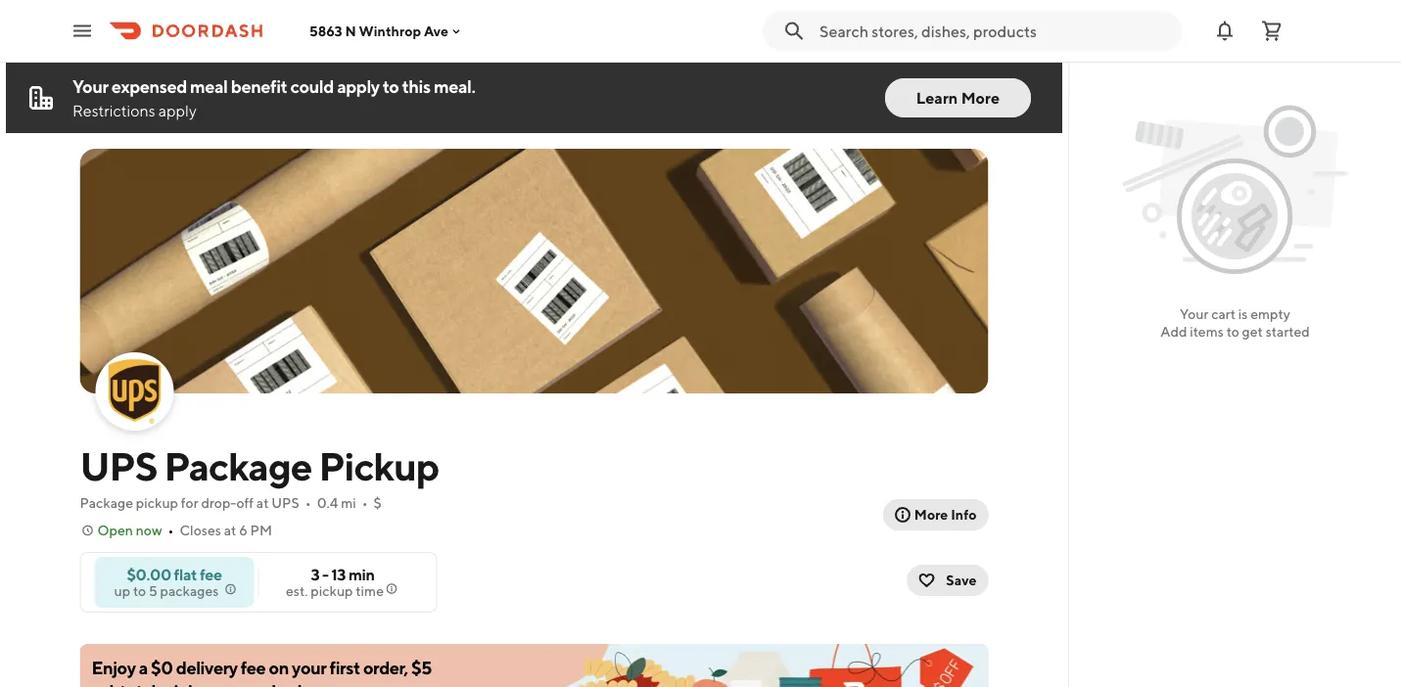 Task type: vqa. For each thing, say whether or not it's contained in the screenshot.
UPS to the left
yes



Task type: describe. For each thing, give the bounding box(es) containing it.
to for apply
[[383, 75, 399, 96]]

expensed
[[112, 75, 187, 96]]

n
[[345, 23, 356, 39]]

cart
[[1212, 306, 1236, 322]]

up to 5 packages
[[114, 583, 219, 600]]

pickup for est.
[[311, 583, 353, 599]]

open now
[[97, 523, 162, 539]]

empty
[[1251, 306, 1291, 322]]

your cart is empty add items to get started
[[1161, 306, 1310, 340]]

$5
[[411, 657, 432, 678]]

pickup for package
[[136, 495, 178, 511]]

est. pickup time
[[286, 583, 384, 599]]

benefit
[[231, 75, 287, 96]]

get
[[1243, 324, 1264, 340]]

package pickup for drop-off at ups • 0.4 mi • $
[[80, 495, 382, 511]]

13
[[331, 565, 346, 584]]

2 vertical spatial to
[[133, 583, 146, 600]]

started
[[1266, 324, 1310, 340]]

closes
[[180, 523, 221, 539]]

more info
[[915, 507, 977, 523]]

fee inside enjoy a $0 delivery fee on your first order, $5 subtotal minimum required.
[[241, 657, 266, 678]]

6
[[239, 523, 248, 539]]

drop-
[[201, 495, 236, 511]]

Store search: begin typing to search for stores available on DoorDash text field
[[820, 20, 1171, 42]]

add
[[1161, 324, 1188, 340]]

flat
[[174, 566, 197, 584]]

0 horizontal spatial package
[[80, 495, 133, 511]]

save button
[[907, 565, 989, 597]]

up
[[114, 583, 130, 600]]

winthrop
[[359, 23, 421, 39]]

$0.00 flat fee
[[127, 566, 222, 584]]

5
[[149, 583, 157, 600]]

this
[[402, 75, 431, 96]]

restrictions
[[72, 101, 155, 120]]

required.
[[236, 681, 306, 688]]

0 horizontal spatial apply
[[158, 101, 197, 120]]

your for expensed
[[72, 75, 108, 96]]

meal
[[190, 75, 228, 96]]

enjoy a $0 delivery fee on your first order, $5 subtotal minimum required.
[[92, 657, 432, 688]]

0 horizontal spatial •
[[168, 523, 174, 539]]

learn more button
[[885, 78, 1032, 118]]

1 horizontal spatial •
[[305, 495, 311, 511]]

your
[[292, 657, 327, 678]]

3
[[311, 565, 320, 584]]

0 vertical spatial ups
[[80, 443, 157, 489]]

first
[[330, 657, 360, 678]]

items
[[1191, 324, 1224, 340]]

more inside 'button'
[[962, 89, 1000, 107]]

packages
[[160, 583, 219, 600]]

off
[[236, 495, 254, 511]]

1 horizontal spatial package
[[164, 443, 312, 489]]

more info button
[[883, 500, 989, 531]]



Task type: locate. For each thing, give the bounding box(es) containing it.
1 vertical spatial fee
[[241, 657, 266, 678]]

learn more
[[917, 89, 1000, 107]]

0 horizontal spatial your
[[72, 75, 108, 96]]

2 horizontal spatial •
[[362, 495, 368, 511]]

time
[[356, 583, 384, 599]]

0 vertical spatial to
[[383, 75, 399, 96]]

delivery
[[176, 657, 238, 678]]

1 vertical spatial pickup
[[311, 583, 353, 599]]

• closes at 6 pm
[[168, 523, 272, 539]]

open menu image
[[71, 19, 94, 43]]

on
[[269, 657, 289, 678]]

ups
[[80, 443, 157, 489], [272, 495, 300, 511]]

at left 6
[[224, 523, 236, 539]]

pickup
[[319, 443, 439, 489]]

more
[[962, 89, 1000, 107], [915, 507, 949, 523]]

your up the items
[[1180, 306, 1209, 322]]

1 vertical spatial your
[[1180, 306, 1209, 322]]

1 horizontal spatial ups
[[272, 495, 300, 511]]

ups package pickup image
[[80, 149, 989, 394], [97, 355, 172, 429]]

is
[[1239, 306, 1248, 322]]

a
[[139, 657, 148, 678]]

0 horizontal spatial fee
[[200, 566, 222, 584]]

min
[[349, 565, 375, 584]]

apply
[[337, 75, 380, 96], [158, 101, 197, 120]]

0 vertical spatial fee
[[200, 566, 222, 584]]

your up restrictions
[[72, 75, 108, 96]]

3 - 13 min
[[311, 565, 375, 584]]

0 horizontal spatial more
[[915, 507, 949, 523]]

0 vertical spatial your
[[72, 75, 108, 96]]

0.4
[[317, 495, 338, 511]]

to left the 5
[[133, 583, 146, 600]]

fee
[[200, 566, 222, 584], [241, 657, 266, 678]]

• left 0.4
[[305, 495, 311, 511]]

minimum
[[159, 681, 232, 688]]

• left $
[[362, 495, 368, 511]]

• right now
[[168, 523, 174, 539]]

your for cart
[[1180, 306, 1209, 322]]

1 horizontal spatial more
[[962, 89, 1000, 107]]

package
[[164, 443, 312, 489], [80, 495, 133, 511]]

ups package pickup
[[80, 443, 439, 489]]

order,
[[363, 657, 408, 678]]

learn
[[917, 89, 958, 107]]

meal.
[[434, 75, 476, 96]]

save
[[947, 573, 977, 589]]

0 vertical spatial package
[[164, 443, 312, 489]]

5863 n winthrop ave
[[310, 23, 449, 39]]

apply right could
[[337, 75, 380, 96]]

•
[[305, 495, 311, 511], [362, 495, 368, 511], [168, 523, 174, 539]]

ups up pm
[[272, 495, 300, 511]]

apply down expensed
[[158, 101, 197, 120]]

more right learn
[[962, 89, 1000, 107]]

to left get
[[1227, 324, 1240, 340]]

$0
[[151, 657, 173, 678]]

$
[[374, 495, 382, 511]]

more left info
[[915, 507, 949, 523]]

1 horizontal spatial your
[[1180, 306, 1209, 322]]

fee up required. at the bottom
[[241, 657, 266, 678]]

package up off
[[164, 443, 312, 489]]

1 vertical spatial more
[[915, 507, 949, 523]]

pickup
[[136, 495, 178, 511], [311, 583, 353, 599]]

1 vertical spatial to
[[1227, 324, 1240, 340]]

2 horizontal spatial to
[[1227, 324, 1240, 340]]

1 vertical spatial at
[[224, 523, 236, 539]]

1 horizontal spatial to
[[383, 75, 399, 96]]

0 horizontal spatial pickup
[[136, 495, 178, 511]]

0 items, open order cart image
[[1261, 19, 1284, 43]]

more inside button
[[915, 507, 949, 523]]

to
[[383, 75, 399, 96], [1227, 324, 1240, 340], [133, 583, 146, 600]]

enjoy
[[92, 657, 136, 678]]

package up the open
[[80, 495, 133, 511]]

for
[[181, 495, 198, 511]]

0 horizontal spatial to
[[133, 583, 146, 600]]

to left this
[[383, 75, 399, 96]]

fee right 'flat'
[[200, 566, 222, 584]]

0 vertical spatial pickup
[[136, 495, 178, 511]]

at right off
[[256, 495, 269, 511]]

info
[[951, 507, 977, 523]]

1 horizontal spatial fee
[[241, 657, 266, 678]]

to for items
[[1227, 324, 1240, 340]]

0 vertical spatial at
[[256, 495, 269, 511]]

to inside the your cart is empty add items to get started
[[1227, 324, 1240, 340]]

now
[[136, 523, 162, 539]]

1 vertical spatial ups
[[272, 495, 300, 511]]

1 vertical spatial package
[[80, 495, 133, 511]]

your inside the your cart is empty add items to get started
[[1180, 306, 1209, 322]]

notification bell image
[[1214, 19, 1237, 43]]

5863
[[310, 23, 342, 39]]

1 vertical spatial apply
[[158, 101, 197, 120]]

0 horizontal spatial ups
[[80, 443, 157, 489]]

your inside your expensed meal benefit could apply to this meal. restrictions apply
[[72, 75, 108, 96]]

-
[[322, 565, 329, 584]]

5863 n winthrop ave button
[[310, 23, 464, 39]]

1 horizontal spatial pickup
[[311, 583, 353, 599]]

mi
[[341, 495, 356, 511]]

0 horizontal spatial at
[[224, 523, 236, 539]]

could
[[290, 75, 334, 96]]

to inside your expensed meal benefit could apply to this meal. restrictions apply
[[383, 75, 399, 96]]

open
[[97, 523, 133, 539]]

$0.00
[[127, 566, 171, 584]]

1 horizontal spatial apply
[[337, 75, 380, 96]]

your
[[72, 75, 108, 96], [1180, 306, 1209, 322]]

0 vertical spatial apply
[[337, 75, 380, 96]]

your expensed meal benefit could apply to this meal. restrictions apply
[[72, 75, 476, 120]]

est.
[[286, 583, 308, 599]]

1 horizontal spatial at
[[256, 495, 269, 511]]

ups up the open
[[80, 443, 157, 489]]

at
[[256, 495, 269, 511], [224, 523, 236, 539]]

ave
[[424, 23, 449, 39]]

pm
[[250, 523, 272, 539]]

0 vertical spatial more
[[962, 89, 1000, 107]]

subtotal
[[92, 681, 156, 688]]



